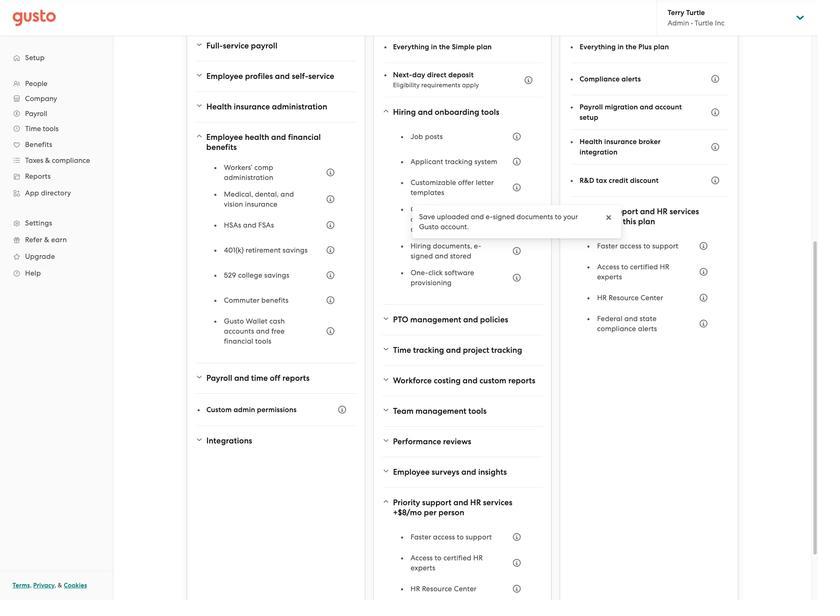 Task type: locate. For each thing, give the bounding box(es) containing it.
employee down performance at the bottom of page
[[393, 468, 430, 477]]

health insurance administration
[[206, 102, 327, 112]]

the left plus
[[626, 42, 637, 51]]

everything up compliance
[[580, 42, 616, 51]]

savings for 529 college savings
[[264, 271, 289, 280]]

payroll inside the payroll migration and account setup
[[580, 103, 603, 112]]

and left time
[[234, 374, 249, 383]]

plan right simple
[[477, 42, 492, 51]]

e- down 'letter'
[[486, 213, 493, 221]]

0 horizontal spatial faster
[[411, 533, 431, 542]]

administration down workers'
[[224, 173, 273, 182]]

health inside dropdown button
[[206, 102, 232, 112]]

profiles
[[245, 71, 273, 81]]

1 vertical spatial alerts
[[638, 325, 657, 333]]

eligibility
[[393, 81, 420, 89]]

insurance for administration
[[234, 102, 270, 112]]

1 vertical spatial services
[[483, 498, 513, 508]]

services for priority support and hr services +$8/mo per person
[[483, 498, 513, 508]]

1 vertical spatial customizable
[[411, 205, 456, 214]]

1 horizontal spatial payroll
[[206, 374, 232, 383]]

insurance for broker
[[604, 137, 637, 146]]

services for priority support and hr services included in this plan
[[670, 207, 699, 216]]

management right pto
[[410, 315, 461, 325]]

and right health
[[271, 132, 286, 142]]

time for time tracking and project tracking
[[393, 346, 411, 355]]

employee inside employee surveys and insights dropdown button
[[393, 468, 430, 477]]

savings for 401(k) retirement savings
[[283, 246, 308, 255]]

hiring inside hiring documents, e- signed and stored
[[411, 242, 431, 250]]

resource
[[609, 294, 639, 302], [422, 585, 452, 593]]

terry turtle admin • turtle inc
[[668, 8, 725, 27]]

1 vertical spatial health
[[580, 137, 603, 146]]

per
[[424, 508, 437, 518]]

everything up day
[[393, 42, 429, 51]]

priority for priority support and hr services +$8/mo per person
[[393, 498, 420, 508]]

tools inside "dropdown button"
[[469, 407, 487, 416]]

1 horizontal spatial faster
[[597, 242, 618, 250]]

insurance up health
[[234, 102, 270, 112]]

workforce
[[393, 376, 432, 386]]

savings
[[283, 246, 308, 255], [264, 271, 289, 280]]

faster access to support
[[597, 242, 679, 250], [411, 533, 492, 542]]

and inside 'priority support and hr services included in this plan'
[[640, 207, 655, 216]]

management for team
[[416, 407, 467, 416]]

in for plus
[[618, 42, 624, 51]]

2 horizontal spatial tracking
[[491, 346, 522, 355]]

support down 'priority support and hr services included in this plan'
[[652, 242, 679, 250]]

payroll inside dropdown button
[[25, 109, 47, 118]]

1 vertical spatial hiring
[[411, 242, 431, 250]]

gusto up accounts
[[224, 317, 244, 326]]

customizable inside customizable offer letter templates
[[411, 178, 456, 187]]

payroll up setup
[[580, 103, 603, 112]]

employee inside employee health and financial benefits
[[206, 132, 243, 142]]

and down discount in the right top of the page
[[640, 207, 655, 216]]

reviews
[[443, 437, 471, 447]]

1 vertical spatial administration
[[224, 173, 273, 182]]

alerts up the migration
[[622, 75, 641, 83]]

0 vertical spatial alerts
[[622, 75, 641, 83]]

0 horizontal spatial service
[[223, 41, 249, 51]]

0 vertical spatial hiring
[[393, 107, 416, 117]]

benefits
[[25, 140, 52, 149]]

settings link
[[8, 216, 104, 231]]

0 vertical spatial management
[[410, 315, 461, 325]]

services inside the priority support and hr services +$8/mo per person
[[483, 498, 513, 508]]

1 vertical spatial hr resource center
[[411, 585, 477, 593]]

1 horizontal spatial tracking
[[445, 158, 473, 166]]

0 vertical spatial administration
[[272, 102, 327, 112]]

in up direct
[[431, 42, 437, 51]]

plus
[[639, 42, 652, 51]]

employee for employee health and financial benefits
[[206, 132, 243, 142]]

administration for comp
[[224, 173, 273, 182]]

and inside employee health and financial benefits
[[271, 132, 286, 142]]

payroll up 'custom'
[[206, 374, 232, 383]]

the for simple
[[439, 42, 450, 51]]

0 vertical spatial onboarding
[[435, 107, 479, 117]]

team
[[393, 407, 414, 416]]

0 vertical spatial access to certified hr experts
[[597, 263, 670, 281]]

financial inside employee health and financial benefits
[[288, 132, 321, 142]]

broker
[[639, 137, 661, 146]]

performance
[[393, 437, 441, 447]]

0 horizontal spatial payroll
[[25, 109, 47, 118]]

reports right custom
[[508, 376, 536, 386]]

health insurance administration button
[[196, 97, 356, 117]]

0 horizontal spatial reports
[[283, 374, 310, 383]]

the left simple
[[439, 42, 450, 51]]

payroll
[[580, 103, 603, 112], [25, 109, 47, 118], [206, 374, 232, 383]]

plan inside 'priority support and hr services included in this plan'
[[638, 217, 655, 227]]

tracking up workforce
[[413, 346, 444, 355]]

access down this
[[620, 242, 642, 250]]

policies
[[480, 315, 508, 325]]

hr resource center
[[597, 294, 663, 302], [411, 585, 477, 593]]

plan
[[477, 42, 492, 51], [654, 42, 669, 51], [638, 217, 655, 227]]

& for compliance
[[45, 156, 50, 165]]

documents,
[[433, 242, 472, 250]]

1 vertical spatial access
[[411, 554, 433, 563]]

0 horizontal spatial e-
[[474, 242, 481, 250]]

plan right plus
[[654, 42, 669, 51]]

faster down included
[[597, 242, 618, 250]]

0 vertical spatial time
[[25, 125, 41, 133]]

priority up +$8/mo
[[393, 498, 420, 508]]

list
[[0, 76, 113, 282], [401, 127, 526, 295], [215, 163, 340, 353], [588, 237, 713, 341], [401, 528, 526, 601]]

full-
[[206, 41, 223, 51]]

customizable inside customizable onboarding checklist for employees and managers
[[411, 205, 456, 214]]

1 vertical spatial employee
[[206, 132, 243, 142]]

settings
[[25, 219, 52, 227]]

management inside dropdown button
[[410, 315, 461, 325]]

customizable up checklist
[[411, 205, 456, 214]]

hr
[[657, 207, 668, 216], [660, 263, 670, 271], [597, 294, 607, 302], [470, 498, 481, 508], [473, 554, 483, 563], [411, 585, 420, 593]]

hiring up one-
[[411, 242, 431, 250]]

1 vertical spatial service
[[308, 71, 334, 81]]

1 vertical spatial faster access to support
[[411, 533, 492, 542]]

plan for everything in the simple plan
[[477, 42, 492, 51]]

1 vertical spatial turtle
[[695, 19, 713, 27]]

0 vertical spatial services
[[670, 207, 699, 216]]

payroll and time off reports button
[[196, 369, 356, 389]]

reports inside 'dropdown button'
[[508, 376, 536, 386]]

hiring and onboarding tools button
[[382, 102, 543, 122]]

& inside dropdown button
[[45, 156, 50, 165]]

customizable up the templates
[[411, 178, 456, 187]]

1 vertical spatial access to certified hr experts
[[411, 554, 483, 573]]

1 horizontal spatial e-
[[486, 213, 493, 221]]

gusto inside gusto wallet cash accounts and free financial tools
[[224, 317, 244, 326]]

customizable offer letter templates
[[411, 178, 494, 197]]

and up job posts at the top right of page
[[418, 107, 433, 117]]

pto management and policies
[[393, 315, 508, 325]]

and right 'dental,'
[[281, 190, 294, 199]]

0 vertical spatial faster
[[597, 242, 618, 250]]

1 horizontal spatial compliance
[[597, 325, 636, 333]]

customizable for for
[[411, 205, 456, 214]]

access
[[597, 263, 620, 271], [411, 554, 433, 563]]

0 vertical spatial compliance
[[52, 156, 90, 165]]

management inside "dropdown button"
[[416, 407, 467, 416]]

and left policies
[[463, 315, 478, 325]]

2 everything from the left
[[580, 42, 616, 51]]

everything for everything in the simple plan
[[393, 42, 429, 51]]

2 customizable from the top
[[411, 205, 456, 214]]

company
[[25, 94, 57, 103]]

tools inside dropdown button
[[43, 125, 59, 133]]

benefits up the cash
[[261, 296, 289, 305]]

0 horizontal spatial resource
[[422, 585, 452, 593]]

financial down health insurance administration dropdown button
[[288, 132, 321, 142]]

1 horizontal spatial access
[[620, 242, 642, 250]]

and
[[275, 71, 290, 81], [640, 103, 653, 112], [418, 107, 433, 117], [271, 132, 286, 142], [281, 190, 294, 199], [640, 207, 655, 216], [471, 213, 484, 221], [243, 221, 257, 229], [411, 225, 424, 234], [435, 252, 448, 260], [625, 315, 638, 323], [463, 315, 478, 325], [256, 327, 270, 336], [446, 346, 461, 355], [234, 374, 249, 383], [463, 376, 478, 386], [461, 468, 476, 477], [454, 498, 468, 508]]

insurance down 'dental,'
[[245, 200, 278, 209]]

setup link
[[8, 50, 104, 65]]

terms link
[[13, 582, 30, 590]]

1 vertical spatial priority
[[393, 498, 420, 508]]

& left cookies button
[[58, 582, 62, 590]]

0 vertical spatial health
[[206, 102, 232, 112]]

0 vertical spatial gusto
[[419, 223, 439, 231]]

reports right off
[[283, 374, 310, 383]]

0 horizontal spatial faster access to support
[[411, 533, 492, 542]]

1 horizontal spatial everything
[[580, 42, 616, 51]]

benefits up workers'
[[206, 143, 237, 152]]

,
[[30, 582, 32, 590], [54, 582, 56, 590]]

hiring for hiring and onboarding tools
[[393, 107, 416, 117]]

tax
[[596, 176, 607, 185]]

job
[[411, 132, 423, 141]]

0 vertical spatial employee
[[206, 71, 243, 81]]

and left custom
[[463, 376, 478, 386]]

e- right documents, at the top of page
[[474, 242, 481, 250]]

employee for employee surveys and insights
[[393, 468, 430, 477]]

1 vertical spatial time
[[393, 346, 411, 355]]

gusto down the save
[[419, 223, 439, 231]]

0 vertical spatial resource
[[609, 294, 639, 302]]

priority inside 'priority support and hr services included in this plan'
[[580, 207, 607, 216]]

time up 'benefits'
[[25, 125, 41, 133]]

0 vertical spatial turtle
[[686, 8, 705, 17]]

support up per
[[422, 498, 452, 508]]

0 vertical spatial benefits
[[206, 143, 237, 152]]

access down person
[[433, 533, 455, 542]]

this
[[623, 217, 636, 227]]

&
[[45, 156, 50, 165], [44, 236, 49, 244], [58, 582, 62, 590]]

tracking right the project
[[491, 346, 522, 355]]

refer
[[25, 236, 42, 244]]

and left account
[[640, 103, 653, 112]]

hiring and onboarding tools
[[393, 107, 500, 117]]

support inside the priority support and hr services +$8/mo per person
[[422, 498, 452, 508]]

alerts down state on the right bottom
[[638, 325, 657, 333]]

priority up included
[[580, 207, 607, 216]]

0 horizontal spatial health
[[206, 102, 232, 112]]

0 horizontal spatial benefits
[[206, 143, 237, 152]]

priority for priority support and hr services included in this plan
[[580, 207, 607, 216]]

support
[[609, 207, 638, 216], [652, 242, 679, 250], [422, 498, 452, 508], [466, 533, 492, 542]]

savings right retirement
[[283, 246, 308, 255]]

management down costing
[[416, 407, 467, 416]]

health inside health insurance broker integration
[[580, 137, 603, 146]]

1 vertical spatial savings
[[264, 271, 289, 280]]

tracking
[[445, 158, 473, 166], [413, 346, 444, 355], [491, 346, 522, 355]]

and right uploaded
[[471, 213, 484, 221]]

and down documents, at the top of page
[[435, 252, 448, 260]]

0 vertical spatial financial
[[288, 132, 321, 142]]

setup
[[580, 113, 598, 122]]

, left "privacy" link
[[30, 582, 32, 590]]

and left state on the right bottom
[[625, 315, 638, 323]]

and inside 'dropdown button'
[[463, 376, 478, 386]]

1 customizable from the top
[[411, 178, 456, 187]]

0 vertical spatial &
[[45, 156, 50, 165]]

tracking for time
[[413, 346, 444, 355]]

employee for employee profiles and self-service
[[206, 71, 243, 81]]

benefits inside list
[[261, 296, 289, 305]]

payroll for payroll migration and account setup
[[580, 103, 603, 112]]

one-
[[411, 269, 428, 277]]

support up this
[[609, 207, 638, 216]]

1 vertical spatial management
[[416, 407, 467, 416]]

payroll for payroll
[[25, 109, 47, 118]]

administration inside dropdown button
[[272, 102, 327, 112]]

system
[[475, 158, 498, 166]]

administration
[[272, 102, 327, 112], [224, 173, 273, 182]]

1 horizontal spatial health
[[580, 137, 603, 146]]

insurance up integration
[[604, 137, 637, 146]]

1 horizontal spatial center
[[641, 294, 663, 302]]

reports inside dropdown button
[[283, 374, 310, 383]]

1 vertical spatial resource
[[422, 585, 452, 593]]

health for health insurance administration
[[206, 102, 232, 112]]

faster access to support down this
[[597, 242, 679, 250]]

0 horizontal spatial everything
[[393, 42, 429, 51]]

turtle
[[686, 8, 705, 17], [695, 19, 713, 27]]

0 vertical spatial savings
[[283, 246, 308, 255]]

r&d tax credit discount
[[580, 176, 659, 185]]

compliance inside federal and state compliance alerts
[[597, 325, 636, 333]]

0 vertical spatial certified
[[630, 263, 658, 271]]

0 vertical spatial hr resource center
[[597, 294, 663, 302]]

and inside the payroll migration and account setup
[[640, 103, 653, 112]]

and down checklist
[[411, 225, 424, 234]]

workforce costing and custom reports
[[393, 376, 536, 386]]

applicant
[[411, 158, 443, 166]]

hiring down eligibility
[[393, 107, 416, 117]]

administration inside list
[[224, 173, 273, 182]]

and down wallet
[[256, 327, 270, 336]]

insights
[[478, 468, 507, 477]]

0 vertical spatial service
[[223, 41, 249, 51]]

2 the from the left
[[626, 42, 637, 51]]

0 horizontal spatial the
[[439, 42, 450, 51]]

in left plus
[[618, 42, 624, 51]]

certified
[[630, 263, 658, 271], [444, 554, 472, 563]]

0 vertical spatial e-
[[486, 213, 493, 221]]

plan right this
[[638, 217, 655, 227]]

1 vertical spatial onboarding
[[458, 205, 498, 214]]

and left self-
[[275, 71, 290, 81]]

, left cookies button
[[54, 582, 56, 590]]

signed up one-
[[411, 252, 433, 260]]

insurance inside medical, dental, and vision insurance
[[245, 200, 278, 209]]

1 horizontal spatial the
[[626, 42, 637, 51]]

employee health and financial benefits button
[[196, 127, 356, 158]]

people
[[25, 79, 48, 88]]

1 vertical spatial signed
[[411, 252, 433, 260]]

refer & earn
[[25, 236, 67, 244]]

savings right college
[[264, 271, 289, 280]]

wallet
[[246, 317, 268, 326]]

employee left health
[[206, 132, 243, 142]]

customizable for templates
[[411, 178, 456, 187]]

tracking up offer
[[445, 158, 473, 166]]

to inside save uploaded and e-signed documents to your gusto account.
[[555, 213, 562, 221]]

direct
[[427, 71, 447, 79]]

compliance up reports link
[[52, 156, 90, 165]]

to
[[555, 213, 562, 221], [644, 242, 651, 250], [621, 263, 628, 271], [457, 533, 464, 542], [435, 554, 442, 563]]

1 vertical spatial &
[[44, 236, 49, 244]]

gusto navigation element
[[0, 36, 113, 295]]

simple
[[452, 42, 475, 51]]

employee
[[206, 71, 243, 81], [206, 132, 243, 142], [393, 468, 430, 477]]

1 horizontal spatial service
[[308, 71, 334, 81]]

cookies button
[[64, 581, 87, 591]]

0 vertical spatial experts
[[597, 273, 622, 281]]

privacy
[[33, 582, 54, 590]]

tools inside dropdown button
[[481, 107, 500, 117]]

administration down self-
[[272, 102, 327, 112]]

0 vertical spatial insurance
[[234, 102, 270, 112]]

company button
[[8, 91, 104, 106]]

time inside dropdown button
[[393, 346, 411, 355]]

1 horizontal spatial gusto
[[419, 223, 439, 231]]

1 horizontal spatial reports
[[508, 376, 536, 386]]

0 horizontal spatial signed
[[411, 252, 433, 260]]

service
[[223, 41, 249, 51], [308, 71, 334, 81]]

1 horizontal spatial priority
[[580, 207, 607, 216]]

priority inside the priority support and hr services +$8/mo per person
[[393, 498, 420, 508]]

access to certified hr experts
[[597, 263, 670, 281], [411, 554, 483, 573]]

upgrade
[[25, 252, 55, 261]]

financial down accounts
[[224, 337, 253, 346]]

list containing job posts
[[401, 127, 526, 295]]

onboarding up employees
[[458, 205, 498, 214]]

1 horizontal spatial access to certified hr experts
[[597, 263, 670, 281]]

and inside the priority support and hr services +$8/mo per person
[[454, 498, 468, 508]]

payroll inside dropdown button
[[206, 374, 232, 383]]

e- inside save uploaded and e-signed documents to your gusto account.
[[486, 213, 493, 221]]

0 horizontal spatial time
[[25, 125, 41, 133]]

accounts
[[224, 327, 254, 336]]

1 horizontal spatial time
[[393, 346, 411, 355]]

1 horizontal spatial signed
[[493, 213, 515, 221]]

2 vertical spatial &
[[58, 582, 62, 590]]

2 horizontal spatial payroll
[[580, 103, 603, 112]]

1 vertical spatial e-
[[474, 242, 481, 250]]

2 vertical spatial insurance
[[245, 200, 278, 209]]

0 vertical spatial faster access to support
[[597, 242, 679, 250]]

hsas
[[224, 221, 241, 229]]

management for pto
[[410, 315, 461, 325]]

employee inside dropdown button
[[206, 71, 243, 81]]

1 vertical spatial gusto
[[224, 317, 244, 326]]

insurance inside health insurance broker integration
[[604, 137, 637, 146]]

0 horizontal spatial ,
[[30, 582, 32, 590]]

r&d
[[580, 176, 594, 185]]

services inside 'priority support and hr services included in this plan'
[[670, 207, 699, 216]]

faster down per
[[411, 533, 431, 542]]

and inside customizable onboarding checklist for employees and managers
[[411, 225, 424, 234]]

tracking inside list
[[445, 158, 473, 166]]

1 horizontal spatial certified
[[630, 263, 658, 271]]

turtle right • at the right of the page
[[695, 19, 713, 27]]

onboarding down apply
[[435, 107, 479, 117]]

insurance inside dropdown button
[[234, 102, 270, 112]]

faster access to support down person
[[411, 533, 492, 542]]

time down pto
[[393, 346, 411, 355]]

refer & earn link
[[8, 232, 104, 247]]

0 horizontal spatial hr resource center
[[411, 585, 477, 593]]

in left this
[[614, 217, 621, 227]]

0 vertical spatial signed
[[493, 213, 515, 221]]

0 horizontal spatial financial
[[224, 337, 253, 346]]

0 horizontal spatial priority
[[393, 498, 420, 508]]

payroll down company on the top left of the page
[[25, 109, 47, 118]]

turtle up • at the right of the page
[[686, 8, 705, 17]]

1 horizontal spatial services
[[670, 207, 699, 216]]

1 everything from the left
[[393, 42, 429, 51]]

signed left documents
[[493, 213, 515, 221]]

1 horizontal spatial experts
[[597, 273, 622, 281]]

1 the from the left
[[439, 42, 450, 51]]

1 horizontal spatial hr resource center
[[597, 294, 663, 302]]

onboarding inside customizable onboarding checklist for employees and managers
[[458, 205, 498, 214]]

hiring inside hiring and onboarding tools dropdown button
[[393, 107, 416, 117]]

& left earn
[[44, 236, 49, 244]]

customizable
[[411, 178, 456, 187], [411, 205, 456, 214]]

& right taxes
[[45, 156, 50, 165]]

employee down full-
[[206, 71, 243, 81]]

compliance inside dropdown button
[[52, 156, 90, 165]]

compliance down federal
[[597, 325, 636, 333]]

1 horizontal spatial benefits
[[261, 296, 289, 305]]

surveys
[[432, 468, 460, 477]]

and up person
[[454, 498, 468, 508]]

time inside dropdown button
[[25, 125, 41, 133]]

0 horizontal spatial certified
[[444, 554, 472, 563]]



Task type: vqa. For each thing, say whether or not it's contained in the screenshot.
More
no



Task type: describe. For each thing, give the bounding box(es) containing it.
team management tools button
[[382, 402, 543, 422]]

self-
[[292, 71, 308, 81]]

taxes & compliance button
[[8, 153, 104, 168]]

next-day direct deposit eligibility requirements apply
[[393, 71, 479, 89]]

letter
[[476, 178, 494, 187]]

custom admin permissions
[[206, 406, 297, 414]]

software
[[445, 269, 474, 277]]

pto
[[393, 315, 408, 325]]

hr inside 'priority support and hr services included in this plan'
[[657, 207, 668, 216]]

taxes & compliance
[[25, 156, 90, 165]]

account
[[655, 103, 682, 112]]

0 vertical spatial center
[[641, 294, 663, 302]]

1 vertical spatial faster
[[411, 533, 431, 542]]

and inside hiring documents, e- signed and stored
[[435, 252, 448, 260]]

time tracking and project tracking
[[393, 346, 522, 355]]

and inside gusto wallet cash accounts and free financial tools
[[256, 327, 270, 336]]

commuter benefits
[[224, 296, 289, 305]]

project
[[463, 346, 489, 355]]

person
[[439, 508, 464, 518]]

college
[[238, 271, 262, 280]]

workers' comp administration
[[224, 163, 273, 182]]

tracking for applicant
[[445, 158, 473, 166]]

deposit
[[448, 71, 474, 79]]

and left fsas
[[243, 221, 257, 229]]

reports for workforce costing and custom reports
[[508, 376, 536, 386]]

team management tools
[[393, 407, 487, 416]]

e- inside hiring documents, e- signed and stored
[[474, 242, 481, 250]]

credit
[[609, 176, 628, 185]]

& for earn
[[44, 236, 49, 244]]

the for plus
[[626, 42, 637, 51]]

service inside dropdown button
[[223, 41, 249, 51]]

inc
[[715, 19, 725, 27]]

hr inside the priority support and hr services +$8/mo per person
[[470, 498, 481, 508]]

payroll
[[251, 41, 277, 51]]

time tracking and project tracking button
[[382, 341, 543, 361]]

payroll for payroll and time off reports
[[206, 374, 232, 383]]

529 college savings
[[224, 271, 289, 280]]

2 , from the left
[[54, 582, 56, 590]]

home image
[[13, 9, 56, 26]]

payroll migration and account setup
[[580, 103, 682, 122]]

payroll button
[[8, 106, 104, 121]]

health for health insurance broker integration
[[580, 137, 603, 146]]

time for time tools
[[25, 125, 41, 133]]

dialog main content element
[[412, 205, 621, 239]]

admin
[[234, 406, 255, 414]]

time tools
[[25, 125, 59, 133]]

help
[[25, 269, 41, 277]]

and inside federal and state compliance alerts
[[625, 315, 638, 323]]

signed inside save uploaded and e-signed documents to your gusto account.
[[493, 213, 515, 221]]

hiring for hiring documents, e- signed and stored
[[411, 242, 431, 250]]

costing
[[434, 376, 461, 386]]

commuter
[[224, 296, 260, 305]]

payroll and time off reports
[[206, 374, 310, 383]]

0 horizontal spatial access
[[411, 554, 433, 563]]

reports
[[25, 172, 51, 181]]

workers'
[[224, 163, 253, 172]]

federal
[[597, 315, 623, 323]]

benefits inside employee health and financial benefits
[[206, 143, 237, 152]]

help link
[[8, 266, 104, 281]]

list containing people
[[0, 76, 113, 282]]

onboarding inside dropdown button
[[435, 107, 479, 117]]

in inside 'priority support and hr services included in this plan'
[[614, 217, 621, 227]]

+$8/mo
[[393, 508, 422, 518]]

save uploaded and e-signed documents to your gusto account.
[[419, 213, 578, 231]]

support down the priority support and hr services +$8/mo per person
[[466, 533, 492, 542]]

financial inside gusto wallet cash accounts and free financial tools
[[224, 337, 253, 346]]

people button
[[8, 76, 104, 91]]

gusto inside save uploaded and e-signed documents to your gusto account.
[[419, 223, 439, 231]]

administration for insurance
[[272, 102, 327, 112]]

applicant tracking system
[[411, 158, 498, 166]]

integrations
[[206, 436, 252, 446]]

apply
[[462, 81, 479, 89]]

1 vertical spatial center
[[454, 585, 477, 593]]

1 horizontal spatial resource
[[609, 294, 639, 302]]

terry
[[668, 8, 685, 17]]

requirements
[[421, 81, 461, 89]]

1 , from the left
[[30, 582, 32, 590]]

plan for everything in the plus plan
[[654, 42, 669, 51]]

time tools button
[[8, 121, 104, 136]]

documents
[[517, 213, 553, 221]]

upgrade link
[[8, 249, 104, 264]]

tools inside gusto wallet cash accounts and free financial tools
[[255, 337, 271, 346]]

performance reviews button
[[382, 432, 543, 452]]

stored
[[450, 252, 471, 260]]

•
[[691, 19, 693, 27]]

reports for payroll and time off reports
[[283, 374, 310, 383]]

everything for everything in the plus plan
[[580, 42, 616, 51]]

signed inside hiring documents, e- signed and stored
[[411, 252, 433, 260]]

earn
[[51, 236, 67, 244]]

vision
[[224, 200, 243, 209]]

migration
[[605, 103, 638, 112]]

account.
[[441, 223, 469, 231]]

integration
[[580, 148, 618, 157]]

included
[[580, 217, 612, 227]]

save
[[419, 213, 435, 221]]

and inside medical, dental, and vision insurance
[[281, 190, 294, 199]]

day
[[412, 71, 425, 79]]

0 horizontal spatial experts
[[411, 564, 436, 573]]

managers
[[426, 225, 460, 234]]

support inside 'priority support and hr services included in this plan'
[[609, 207, 638, 216]]

list containing workers' comp administration
[[215, 163, 340, 353]]

app
[[25, 189, 39, 197]]

in for simple
[[431, 42, 437, 51]]

app directory link
[[8, 186, 104, 201]]

0 horizontal spatial access to certified hr experts
[[411, 554, 483, 573]]

employee surveys and insights
[[393, 468, 507, 477]]

1 vertical spatial access
[[433, 533, 455, 542]]

alerts inside federal and state compliance alerts
[[638, 325, 657, 333]]

1 horizontal spatial faster access to support
[[597, 242, 679, 250]]

app directory
[[25, 189, 71, 197]]

checklist
[[411, 215, 439, 224]]

fsas
[[258, 221, 274, 229]]

discount
[[630, 176, 659, 185]]

service inside dropdown button
[[308, 71, 334, 81]]

custom
[[480, 376, 507, 386]]

everything in the simple plan
[[393, 42, 492, 51]]

terms
[[13, 582, 30, 590]]

and right surveys in the right of the page
[[461, 468, 476, 477]]

setup
[[25, 53, 45, 62]]

and left the project
[[446, 346, 461, 355]]

gusto wallet cash accounts and free financial tools
[[224, 317, 285, 346]]

0 vertical spatial access
[[620, 242, 642, 250]]

posts
[[425, 132, 443, 141]]

templates
[[411, 188, 445, 197]]

workforce costing and custom reports button
[[382, 371, 543, 391]]

everything in the plus plan
[[580, 42, 669, 51]]

401(k) retirement savings
[[224, 246, 308, 255]]

health insurance broker integration
[[580, 137, 661, 157]]

job posts
[[411, 132, 443, 141]]

0 vertical spatial access
[[597, 263, 620, 271]]

cash
[[269, 317, 285, 326]]

and inside save uploaded and e-signed documents to your gusto account.
[[471, 213, 484, 221]]

directory
[[41, 189, 71, 197]]

comp
[[254, 163, 273, 172]]



